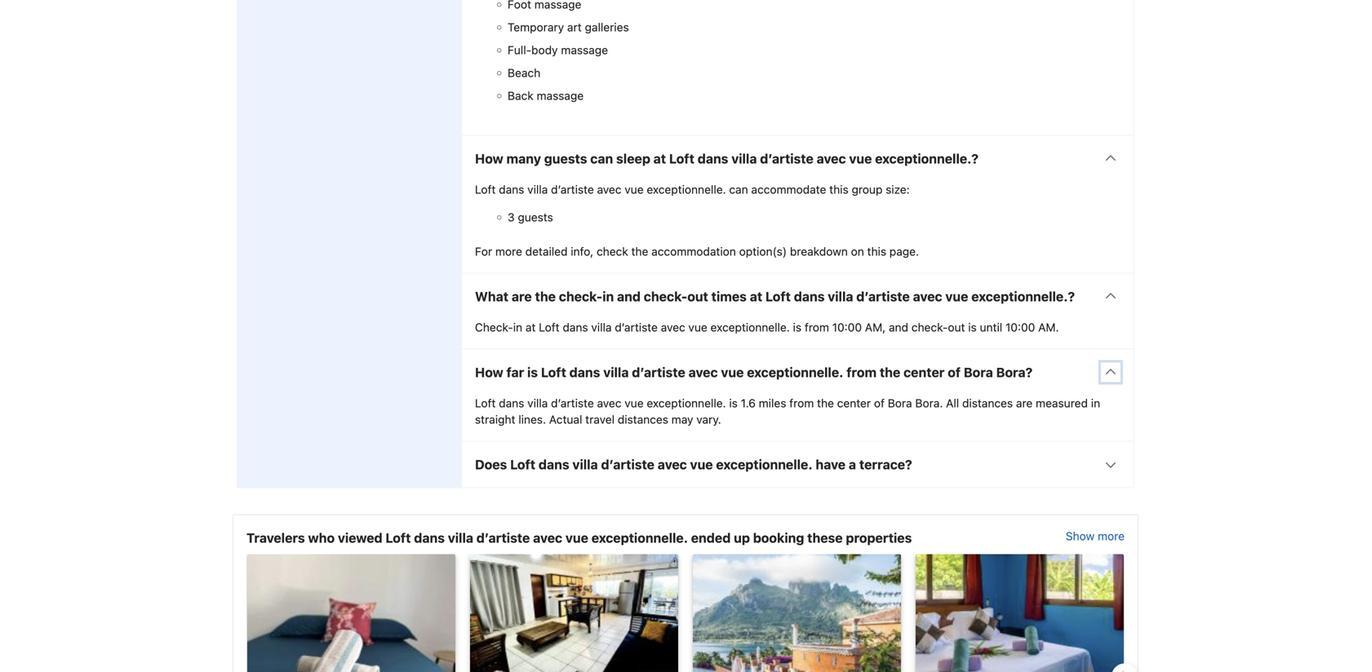 Task type: locate. For each thing, give the bounding box(es) containing it.
are inside loft dans villa d'artiste avec vue exceptionnelle. is 1.6 miles from the center of bora bora. all distances are measured in straight lines. actual travel distances may vary.
[[1016, 397, 1033, 410]]

how many guests can sleep at loft dans villa d'artiste avec vue exceptionnelle.? button
[[462, 136, 1134, 181]]

villa
[[732, 151, 757, 166], [528, 183, 548, 196], [828, 289, 854, 304], [591, 321, 612, 334], [604, 365, 629, 380], [528, 397, 548, 410], [573, 457, 598, 473], [448, 531, 474, 546]]

loft right does
[[510, 457, 536, 473]]

properties
[[846, 531, 912, 546]]

0 horizontal spatial and
[[617, 289, 641, 304]]

for more detailed info, check the accommodation option(s) breakdown on this page.
[[475, 245, 919, 258]]

straight
[[475, 413, 516, 426]]

sleep
[[617, 151, 651, 166]]

1 horizontal spatial in
[[603, 289, 614, 304]]

loft up check-in at loft dans villa d'artiste avec vue exceptionnelle. is from 10:00 am, and check-out is until 10:00 am.
[[766, 289, 791, 304]]

loft inside dropdown button
[[669, 151, 695, 166]]

0 vertical spatial how
[[475, 151, 504, 166]]

bora.
[[916, 397, 943, 410]]

0 horizontal spatial center
[[838, 397, 871, 410]]

dans up the loft dans villa d'artiste avec vue exceptionnelle. can accommodate this group size: on the top of the page
[[698, 151, 729, 166]]

in right measured
[[1092, 397, 1101, 410]]

can left sleep on the top left of page
[[591, 151, 613, 166]]

1 horizontal spatial distances
[[963, 397, 1013, 410]]

avec inside dropdown button
[[817, 151, 846, 166]]

can
[[591, 151, 613, 166], [729, 183, 748, 196]]

how many guests can sleep at loft dans villa d'artiste avec vue exceptionnelle.?
[[475, 151, 979, 166]]

1 horizontal spatial center
[[904, 365, 945, 380]]

accommodation
[[652, 245, 736, 258]]

1 horizontal spatial of
[[948, 365, 961, 380]]

0 horizontal spatial can
[[591, 151, 613, 166]]

exceptionnelle. inside loft dans villa d'artiste avec vue exceptionnelle. is 1.6 miles from the center of bora bora. all distances are measured in straight lines. actual travel distances may vary.
[[647, 397, 726, 410]]

how inside "dropdown button"
[[475, 365, 504, 380]]

0 vertical spatial guests
[[544, 151, 587, 166]]

lines.
[[519, 413, 546, 426]]

exceptionnelle.?
[[875, 151, 979, 166], [972, 289, 1075, 304]]

how
[[475, 151, 504, 166], [475, 365, 504, 380]]

d'artiste up 10:00 am,
[[857, 289, 910, 304]]

vue inside "dropdown button"
[[721, 365, 744, 380]]

exceptionnelle.? up 10:00 am.
[[972, 289, 1075, 304]]

and
[[617, 289, 641, 304], [889, 321, 909, 334]]

avec inside dropdown button
[[913, 289, 943, 304]]

how for how far is loft dans villa d'artiste avec vue exceptionnelle. from the center of bora bora?
[[475, 365, 504, 380]]

accordion control element
[[461, 0, 1135, 488]]

0 horizontal spatial out
[[688, 289, 709, 304]]

of up all
[[948, 365, 961, 380]]

1 vertical spatial from
[[847, 365, 877, 380]]

vue inside dropdown button
[[849, 151, 872, 166]]

of for bora.
[[874, 397, 885, 410]]

distances
[[963, 397, 1013, 410], [618, 413, 669, 426]]

0 vertical spatial center
[[904, 365, 945, 380]]

0 horizontal spatial check-
[[559, 289, 603, 304]]

of left bora.
[[874, 397, 885, 410]]

bora
[[964, 365, 994, 380], [888, 397, 913, 410]]

1 vertical spatial can
[[729, 183, 748, 196]]

dans down 'actual'
[[539, 457, 570, 473]]

loft up for
[[475, 183, 496, 196]]

villa inside "dropdown button"
[[573, 457, 598, 473]]

exceptionnelle.? up size:
[[875, 151, 979, 166]]

massage
[[561, 43, 608, 57], [537, 89, 584, 102]]

temporary art galleries
[[508, 20, 629, 34]]

d'artiste up 'actual'
[[551, 397, 594, 410]]

out left "until"
[[948, 321, 966, 334]]

size:
[[886, 183, 910, 196]]

check- left "until"
[[912, 321, 948, 334]]

1 vertical spatial of
[[874, 397, 885, 410]]

at
[[654, 151, 666, 166], [750, 289, 763, 304], [526, 321, 536, 334]]

are down bora?
[[1016, 397, 1033, 410]]

loft right 'far'
[[541, 365, 567, 380]]

distances left "may"
[[618, 413, 669, 426]]

from for exceptionnelle.
[[847, 365, 877, 380]]

center up a
[[838, 397, 871, 410]]

more right for
[[496, 245, 523, 258]]

0 horizontal spatial of
[[874, 397, 885, 410]]

exceptionnelle. up 'miles'
[[747, 365, 844, 380]]

dans down breakdown
[[794, 289, 825, 304]]

0 vertical spatial exceptionnelle.?
[[875, 151, 979, 166]]

0 vertical spatial and
[[617, 289, 641, 304]]

0 horizontal spatial more
[[496, 245, 523, 258]]

out left times
[[688, 289, 709, 304]]

bora for bora?
[[964, 365, 994, 380]]

from right 'miles'
[[790, 397, 814, 410]]

dans
[[698, 151, 729, 166], [499, 183, 525, 196], [794, 289, 825, 304], [563, 321, 588, 334], [570, 365, 600, 380], [499, 397, 525, 410], [539, 457, 570, 473], [414, 531, 445, 546]]

dans up travel
[[570, 365, 600, 380]]

d'artiste down travel
[[601, 457, 655, 473]]

d'artiste up the accommodate
[[760, 151, 814, 166]]

from down 10:00 am,
[[847, 365, 877, 380]]

center inside "dropdown button"
[[904, 365, 945, 380]]

guests right 3
[[518, 210, 553, 224]]

0 vertical spatial in
[[603, 289, 614, 304]]

dans up straight
[[499, 397, 525, 410]]

this right on
[[868, 245, 887, 258]]

0 vertical spatial bora
[[964, 365, 994, 380]]

avec
[[817, 151, 846, 166], [597, 183, 622, 196], [913, 289, 943, 304], [661, 321, 686, 334], [689, 365, 718, 380], [597, 397, 622, 410], [658, 457, 687, 473], [533, 531, 563, 546]]

region
[[234, 555, 1138, 673]]

center inside loft dans villa d'artiste avec vue exceptionnelle. is 1.6 miles from the center of bora bora. all distances are measured in straight lines. actual travel distances may vary.
[[838, 397, 871, 410]]

and right 10:00 am,
[[889, 321, 909, 334]]

1 horizontal spatial are
[[1016, 397, 1033, 410]]

galleries
[[585, 20, 629, 34]]

more
[[496, 245, 523, 258], [1098, 530, 1125, 543]]

at right check-
[[526, 321, 536, 334]]

center up bora.
[[904, 365, 945, 380]]

2 vertical spatial at
[[526, 321, 536, 334]]

from down what are the check-in and check-out times at loft dans villa d'artiste avec vue exceptionnelle.? dropdown button
[[805, 321, 830, 334]]

are right "what"
[[512, 289, 532, 304]]

bora left bora.
[[888, 397, 913, 410]]

ended
[[691, 531, 731, 546]]

this
[[830, 183, 849, 196], [868, 245, 887, 258]]

exceptionnelle. down loft dans villa d'artiste avec vue exceptionnelle. is 1.6 miles from the center of bora bora. all distances are measured in straight lines. actual travel distances may vary.
[[716, 457, 813, 473]]

how left 'far'
[[475, 365, 504, 380]]

1 vertical spatial more
[[1098, 530, 1125, 543]]

in up 'far'
[[513, 321, 523, 334]]

2 vertical spatial from
[[790, 397, 814, 410]]

2 horizontal spatial check-
[[912, 321, 948, 334]]

villa inside dropdown button
[[732, 151, 757, 166]]

the down how far is loft dans villa d'artiste avec vue exceptionnelle. from the center of bora bora? "dropdown button"
[[817, 397, 834, 410]]

2 vertical spatial in
[[1092, 397, 1101, 410]]

0 horizontal spatial distances
[[618, 413, 669, 426]]

distances right all
[[963, 397, 1013, 410]]

bora inside "dropdown button"
[[964, 365, 994, 380]]

is left the 1.6
[[729, 397, 738, 410]]

0 horizontal spatial bora
[[888, 397, 913, 410]]

bora?
[[997, 365, 1033, 380]]

bora for bora.
[[888, 397, 913, 410]]

d'artiste inside "dropdown button"
[[601, 457, 655, 473]]

exceptionnelle. left ended
[[592, 531, 688, 546]]

1 horizontal spatial out
[[948, 321, 966, 334]]

avec inside "dropdown button"
[[658, 457, 687, 473]]

center for bora?
[[904, 365, 945, 380]]

actual
[[549, 413, 583, 426]]

loft inside dropdown button
[[766, 289, 791, 304]]

0 horizontal spatial are
[[512, 289, 532, 304]]

a
[[849, 457, 857, 473]]

how left the many
[[475, 151, 504, 166]]

from inside "dropdown button"
[[847, 365, 877, 380]]

1 vertical spatial in
[[513, 321, 523, 334]]

more inside accordion control element
[[496, 245, 523, 258]]

2 horizontal spatial in
[[1092, 397, 1101, 410]]

from
[[805, 321, 830, 334], [847, 365, 877, 380], [790, 397, 814, 410]]

0 vertical spatial from
[[805, 321, 830, 334]]

exceptionnelle. up "may"
[[647, 397, 726, 410]]

beach
[[508, 66, 541, 79]]

0 vertical spatial can
[[591, 151, 613, 166]]

of inside "dropdown button"
[[948, 365, 961, 380]]

of
[[948, 365, 961, 380], [874, 397, 885, 410]]

how inside dropdown button
[[475, 151, 504, 166]]

out
[[688, 289, 709, 304], [948, 321, 966, 334]]

0 vertical spatial at
[[654, 151, 666, 166]]

1 horizontal spatial bora
[[964, 365, 994, 380]]

info,
[[571, 245, 594, 258]]

back massage
[[508, 89, 584, 102]]

can down how many guests can sleep at loft dans villa d'artiste avec vue exceptionnelle.?
[[729, 183, 748, 196]]

is right 'far'
[[528, 365, 538, 380]]

0 vertical spatial are
[[512, 289, 532, 304]]

center
[[904, 365, 945, 380], [838, 397, 871, 410]]

the inside dropdown button
[[535, 289, 556, 304]]

1 vertical spatial at
[[750, 289, 763, 304]]

measured
[[1036, 397, 1088, 410]]

are
[[512, 289, 532, 304], [1016, 397, 1033, 410]]

1 vertical spatial exceptionnelle.?
[[972, 289, 1075, 304]]

the
[[632, 245, 649, 258], [535, 289, 556, 304], [880, 365, 901, 380], [817, 397, 834, 410]]

0 vertical spatial more
[[496, 245, 523, 258]]

10:00 am.
[[1006, 321, 1059, 334]]

1 vertical spatial and
[[889, 321, 909, 334]]

is down what are the check-in and check-out times at loft dans villa d'artiste avec vue exceptionnelle.? dropdown button
[[793, 321, 802, 334]]

loft up the loft dans villa d'artiste avec vue exceptionnelle. can accommodate this group size: on the top of the page
[[669, 151, 695, 166]]

vue inside dropdown button
[[946, 289, 969, 304]]

check- down "accommodation"
[[644, 289, 688, 304]]

1 horizontal spatial more
[[1098, 530, 1125, 543]]

massage right the back
[[537, 89, 584, 102]]

in inside dropdown button
[[603, 289, 614, 304]]

at right times
[[750, 289, 763, 304]]

exceptionnelle.
[[647, 183, 726, 196], [711, 321, 790, 334], [747, 365, 844, 380], [647, 397, 726, 410], [716, 457, 813, 473], [592, 531, 688, 546]]

accommodate
[[752, 183, 827, 196]]

1 vertical spatial how
[[475, 365, 504, 380]]

0 vertical spatial of
[[948, 365, 961, 380]]

booking
[[753, 531, 805, 546]]

show
[[1066, 530, 1095, 543]]

in down the check at the top left
[[603, 289, 614, 304]]

terrace?
[[860, 457, 913, 473]]

dans inside loft dans villa d'artiste avec vue exceptionnelle. is 1.6 miles from the center of bora bora. all distances are measured in straight lines. actual travel distances may vary.
[[499, 397, 525, 410]]

1 vertical spatial bora
[[888, 397, 913, 410]]

loft
[[669, 151, 695, 166], [475, 183, 496, 196], [766, 289, 791, 304], [539, 321, 560, 334], [541, 365, 567, 380], [475, 397, 496, 410], [510, 457, 536, 473], [386, 531, 411, 546]]

times
[[712, 289, 747, 304]]

how far is loft dans villa d'artiste avec vue exceptionnelle. from the center of bora bora?
[[475, 365, 1033, 380]]

1 how from the top
[[475, 151, 504, 166]]

the inside loft dans villa d'artiste avec vue exceptionnelle. is 1.6 miles from the center of bora bora. all distances are measured in straight lines. actual travel distances may vary.
[[817, 397, 834, 410]]

0 vertical spatial out
[[688, 289, 709, 304]]

from inside loft dans villa d'artiste avec vue exceptionnelle. is 1.6 miles from the center of bora bora. all distances are measured in straight lines. actual travel distances may vary.
[[790, 397, 814, 410]]

1 horizontal spatial can
[[729, 183, 748, 196]]

d'artiste inside dropdown button
[[760, 151, 814, 166]]

10:00 am,
[[833, 321, 886, 334]]

1 vertical spatial center
[[838, 397, 871, 410]]

bora left bora?
[[964, 365, 994, 380]]

how for how many guests can sleep at loft dans villa d'artiste avec vue exceptionnelle.?
[[475, 151, 504, 166]]

loft up straight
[[475, 397, 496, 410]]

d'artiste inside dropdown button
[[857, 289, 910, 304]]

the down detailed
[[535, 289, 556, 304]]

guests right the many
[[544, 151, 587, 166]]

of inside loft dans villa d'artiste avec vue exceptionnelle. is 1.6 miles from the center of bora bora. all distances are measured in straight lines. actual travel distances may vary.
[[874, 397, 885, 410]]

what are the check-in and check-out times at loft dans villa d'artiste avec vue exceptionnelle.? button
[[462, 274, 1134, 319]]

the right the check at the top left
[[632, 245, 649, 258]]

check-
[[559, 289, 603, 304], [644, 289, 688, 304], [912, 321, 948, 334]]

d'artiste up "may"
[[632, 365, 686, 380]]

villa inside dropdown button
[[828, 289, 854, 304]]

is inside loft dans villa d'artiste avec vue exceptionnelle. is 1.6 miles from the center of bora bora. all distances are measured in straight lines. actual travel distances may vary.
[[729, 397, 738, 410]]

2 how from the top
[[475, 365, 504, 380]]

check- down the info,
[[559, 289, 603, 304]]

vue
[[849, 151, 872, 166], [625, 183, 644, 196], [946, 289, 969, 304], [689, 321, 708, 334], [721, 365, 744, 380], [625, 397, 644, 410], [690, 457, 713, 473], [566, 531, 589, 546]]

the inside "dropdown button"
[[880, 365, 901, 380]]

0 horizontal spatial this
[[830, 183, 849, 196]]

2 horizontal spatial at
[[750, 289, 763, 304]]

villa inside "dropdown button"
[[604, 365, 629, 380]]

check-
[[475, 321, 513, 334]]

1 vertical spatial out
[[948, 321, 966, 334]]

bora inside loft dans villa d'artiste avec vue exceptionnelle. is 1.6 miles from the center of bora bora. all distances are measured in straight lines. actual travel distances may vary.
[[888, 397, 913, 410]]

is
[[793, 321, 802, 334], [969, 321, 977, 334], [528, 365, 538, 380], [729, 397, 738, 410]]

this left group
[[830, 183, 849, 196]]

may
[[672, 413, 694, 426]]

at inside dropdown button
[[750, 289, 763, 304]]

at right sleep on the top left of page
[[654, 151, 666, 166]]

in
[[603, 289, 614, 304], [513, 321, 523, 334], [1092, 397, 1101, 410]]

d'artiste
[[760, 151, 814, 166], [551, 183, 594, 196], [857, 289, 910, 304], [615, 321, 658, 334], [632, 365, 686, 380], [551, 397, 594, 410], [601, 457, 655, 473], [477, 531, 530, 546]]

the down 10:00 am,
[[880, 365, 901, 380]]

1 vertical spatial are
[[1016, 397, 1033, 410]]

more right show on the bottom right of page
[[1098, 530, 1125, 543]]

1 horizontal spatial this
[[868, 245, 887, 258]]

and down the check at the top left
[[617, 289, 641, 304]]

avec inside "dropdown button"
[[689, 365, 718, 380]]

massage down art
[[561, 43, 608, 57]]

1 horizontal spatial at
[[654, 151, 666, 166]]

guests
[[544, 151, 587, 166], [518, 210, 553, 224]]



Task type: describe. For each thing, give the bounding box(es) containing it.
d'artiste inside "dropdown button"
[[632, 365, 686, 380]]

exceptionnelle. inside "dropdown button"
[[747, 365, 844, 380]]

guests inside how many guests can sleep at loft dans villa d'artiste avec vue exceptionnelle.? dropdown button
[[544, 151, 587, 166]]

what are the check-in and check-out times at loft dans villa d'artiste avec vue exceptionnelle.?
[[475, 289, 1075, 304]]

dans inside "dropdown button"
[[570, 365, 600, 380]]

detailed
[[526, 245, 568, 258]]

dans right viewed
[[414, 531, 445, 546]]

0 vertical spatial distances
[[963, 397, 1013, 410]]

exceptionnelle. down times
[[711, 321, 790, 334]]

who
[[308, 531, 335, 546]]

of for bora?
[[948, 365, 961, 380]]

3
[[508, 210, 515, 224]]

many
[[507, 151, 541, 166]]

1 horizontal spatial check-
[[644, 289, 688, 304]]

show more
[[1066, 530, 1125, 543]]

how far is loft dans villa d'artiste avec vue exceptionnelle. from the center of bora bora? button
[[462, 350, 1134, 395]]

vue inside "dropdown button"
[[690, 457, 713, 473]]

does
[[475, 457, 507, 473]]

dans up 3
[[499, 183, 525, 196]]

exceptionnelle. inside "dropdown button"
[[716, 457, 813, 473]]

these
[[808, 531, 843, 546]]

loft right check-
[[539, 321, 560, 334]]

all
[[946, 397, 960, 410]]

what
[[475, 289, 509, 304]]

1 vertical spatial this
[[868, 245, 887, 258]]

is inside "dropdown button"
[[528, 365, 538, 380]]

1 vertical spatial guests
[[518, 210, 553, 224]]

show more link
[[1066, 528, 1125, 548]]

avec inside loft dans villa d'artiste avec vue exceptionnelle. is 1.6 miles from the center of bora bora. all distances are measured in straight lines. actual travel distances may vary.
[[597, 397, 622, 410]]

have
[[816, 457, 846, 473]]

and inside dropdown button
[[617, 289, 641, 304]]

1 vertical spatial distances
[[618, 413, 669, 426]]

1 horizontal spatial and
[[889, 321, 909, 334]]

0 vertical spatial massage
[[561, 43, 608, 57]]

full-body massage
[[508, 43, 608, 57]]

exceptionnelle.? inside dropdown button
[[972, 289, 1075, 304]]

temporary
[[508, 20, 564, 34]]

travelers
[[247, 531, 305, 546]]

group
[[852, 183, 883, 196]]

loft right viewed
[[386, 531, 411, 546]]

breakdown
[[790, 245, 848, 258]]

1 vertical spatial massage
[[537, 89, 584, 102]]

d'artiste inside loft dans villa d'artiste avec vue exceptionnelle. is 1.6 miles from the center of bora bora. all distances are measured in straight lines. actual travel distances may vary.
[[551, 397, 594, 410]]

0 vertical spatial this
[[830, 183, 849, 196]]

page.
[[890, 245, 919, 258]]

1.6
[[741, 397, 756, 410]]

dans inside dropdown button
[[794, 289, 825, 304]]

check
[[597, 245, 629, 258]]

more for for
[[496, 245, 523, 258]]

is left "until"
[[969, 321, 977, 334]]

are inside dropdown button
[[512, 289, 532, 304]]

0 horizontal spatial in
[[513, 321, 523, 334]]

on
[[851, 245, 865, 258]]

from for miles
[[790, 397, 814, 410]]

0 horizontal spatial at
[[526, 321, 536, 334]]

villa inside loft dans villa d'artiste avec vue exceptionnelle. is 1.6 miles from the center of bora bora. all distances are measured in straight lines. actual travel distances may vary.
[[528, 397, 548, 410]]

in inside loft dans villa d'artiste avec vue exceptionnelle. is 1.6 miles from the center of bora bora. all distances are measured in straight lines. actual travel distances may vary.
[[1092, 397, 1101, 410]]

dans inside dropdown button
[[698, 151, 729, 166]]

3 guests
[[508, 210, 553, 224]]

more for show
[[1098, 530, 1125, 543]]

vary.
[[697, 413, 722, 426]]

until
[[980, 321, 1003, 334]]

can inside dropdown button
[[591, 151, 613, 166]]

dans inside "dropdown button"
[[539, 457, 570, 473]]

vue inside loft dans villa d'artiste avec vue exceptionnelle. is 1.6 miles from the center of bora bora. all distances are measured in straight lines. actual travel distances may vary.
[[625, 397, 644, 410]]

d'artiste down the check at the top left
[[615, 321, 658, 334]]

check-in at loft dans villa d'artiste avec vue exceptionnelle. is from 10:00 am, and check-out is until 10:00 am.
[[475, 321, 1059, 334]]

back
[[508, 89, 534, 102]]

center for bora.
[[838, 397, 871, 410]]

at inside dropdown button
[[654, 151, 666, 166]]

full-
[[508, 43, 532, 57]]

does loft dans villa d'artiste avec vue exceptionnelle. have a terrace?
[[475, 457, 913, 473]]

d'artiste up 3 guests
[[551, 183, 594, 196]]

dans down the info,
[[563, 321, 588, 334]]

out inside what are the check-in and check-out times at loft dans villa d'artiste avec vue exceptionnelle.? dropdown button
[[688, 289, 709, 304]]

travel
[[586, 413, 615, 426]]

miles
[[759, 397, 787, 410]]

loft inside "dropdown button"
[[510, 457, 536, 473]]

travelers who viewed loft dans villa d'artiste avec vue exceptionnelle. ended up booking these properties
[[247, 531, 912, 546]]

exceptionnelle.? inside dropdown button
[[875, 151, 979, 166]]

viewed
[[338, 531, 383, 546]]

far
[[507, 365, 524, 380]]

art
[[567, 20, 582, 34]]

loft inside "dropdown button"
[[541, 365, 567, 380]]

up
[[734, 531, 750, 546]]

body
[[532, 43, 558, 57]]

d'artiste down does
[[477, 531, 530, 546]]

loft dans villa d'artiste avec vue exceptionnelle. can accommodate this group size:
[[475, 183, 910, 196]]

option(s)
[[739, 245, 787, 258]]

for
[[475, 245, 492, 258]]

does loft dans villa d'artiste avec vue exceptionnelle. have a terrace? button
[[462, 442, 1134, 488]]

loft inside loft dans villa d'artiste avec vue exceptionnelle. is 1.6 miles from the center of bora bora. all distances are measured in straight lines. actual travel distances may vary.
[[475, 397, 496, 410]]

loft dans villa d'artiste avec vue exceptionnelle. is 1.6 miles from the center of bora bora. all distances are measured in straight lines. actual travel distances may vary.
[[475, 397, 1101, 426]]

exceptionnelle. down how many guests can sleep at loft dans villa d'artiste avec vue exceptionnelle.?
[[647, 183, 726, 196]]



Task type: vqa. For each thing, say whether or not it's contained in the screenshot.
size,
no



